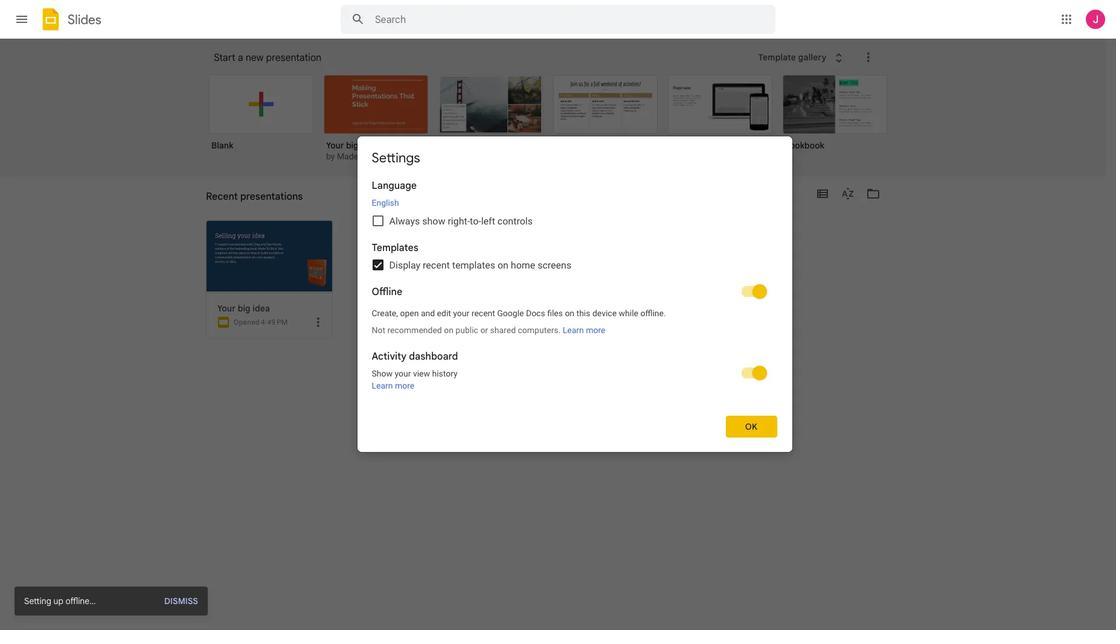 Task type: vqa. For each thing, say whether or not it's contained in the screenshot.
Tools Menu Item
no



Task type: describe. For each thing, give the bounding box(es) containing it.
photo album
[[441, 140, 491, 151]]

more inside show your view history learn more
[[395, 381, 415, 391]]

not
[[372, 325, 386, 335]]

2 recent presentations from the top
[[206, 196, 291, 207]]

presentations inside recent presentations heading
[[240, 191, 303, 203]]

setting
[[24, 597, 51, 607]]

language
[[372, 180, 417, 192]]

opened 4:49 pm
[[234, 319, 288, 327]]

setting up offline…
[[24, 597, 96, 607]]

1 recent presentations from the top
[[206, 191, 303, 203]]

Always show right-to-left controls checkbox
[[373, 215, 383, 226]]

new
[[246, 52, 264, 64]]

template gallery button
[[751, 47, 854, 68]]

start a new presentation heading
[[214, 39, 751, 77]]

dashboard
[[409, 351, 458, 363]]

english link
[[372, 198, 399, 208]]

0 vertical spatial on
[[498, 260, 509, 271]]

list box containing blank
[[209, 73, 904, 178]]

Display recent templates on home screens checkbox
[[373, 260, 383, 270]]

stick
[[370, 152, 389, 161]]

controls
[[498, 215, 533, 227]]

home
[[511, 260, 536, 271]]

last opened by me 4:49 pm element
[[261, 319, 288, 327]]

language english
[[372, 180, 417, 208]]

public
[[456, 325, 479, 335]]

section containing setting up offline…
[[15, 587, 208, 616]]

left
[[482, 215, 496, 227]]

your inside show your view history learn more
[[395, 369, 411, 379]]

while
[[619, 309, 639, 318]]

1 vertical spatial on
[[565, 309, 575, 318]]

files
[[548, 309, 563, 318]]

big for your big idea by made to stick
[[346, 140, 359, 151]]

search image
[[346, 7, 370, 31]]

blank option
[[209, 75, 314, 160]]

open
[[400, 309, 419, 318]]

templates
[[372, 242, 419, 254]]

your big idea google slides element
[[218, 303, 328, 314]]

show
[[372, 369, 393, 379]]

right-
[[448, 215, 470, 227]]

opened
[[234, 319, 260, 327]]

0 vertical spatial your
[[453, 309, 470, 318]]

lookbook
[[786, 140, 825, 151]]

template gallery
[[759, 52, 827, 63]]

0 vertical spatial recent
[[423, 260, 450, 271]]

shared
[[490, 325, 516, 335]]

activity
[[372, 351, 407, 363]]

made
[[337, 152, 358, 161]]

1 vertical spatial your big idea option
[[206, 221, 333, 631]]

and
[[421, 309, 435, 318]]

slides
[[68, 11, 101, 27]]

your big idea
[[218, 303, 270, 314]]

offline…
[[66, 597, 96, 607]]

offline.
[[641, 309, 666, 318]]

display recent templates on home screens
[[390, 260, 572, 271]]

docs
[[526, 309, 546, 318]]

4:49 pm
[[261, 319, 288, 327]]

slides link
[[39, 7, 101, 34]]

always
[[390, 215, 420, 227]]

google
[[498, 309, 524, 318]]

blank
[[212, 140, 234, 151]]

gallery
[[799, 52, 827, 63]]

your for your big idea by made to stick
[[326, 140, 344, 151]]

by
[[326, 152, 335, 161]]

template
[[759, 52, 797, 63]]

device
[[593, 309, 617, 318]]

show your view history learn more
[[372, 369, 458, 391]]

0 vertical spatial more
[[586, 325, 606, 335]]

main menu image
[[15, 12, 29, 27]]



Task type: locate. For each thing, give the bounding box(es) containing it.
create, open and edit your recent google docs files on this device while offline.
[[372, 309, 666, 318]]

Search bar text field
[[375, 14, 746, 26]]

section
[[15, 587, 208, 616]]

0 vertical spatial big
[[346, 140, 359, 151]]

1 horizontal spatial your
[[326, 140, 344, 151]]

0 vertical spatial learn
[[563, 325, 584, 335]]

your
[[326, 140, 344, 151], [218, 303, 236, 314]]

0 horizontal spatial your
[[395, 369, 411, 379]]

presentation
[[266, 52, 322, 64]]

big inside your big idea by made to stick
[[346, 140, 359, 151]]

learn
[[563, 325, 584, 335], [372, 381, 393, 391]]

learn more link down show
[[372, 381, 415, 391]]

your up opened
[[218, 303, 236, 314]]

activity dashboard
[[372, 351, 458, 363]]

edit
[[437, 309, 451, 318]]

start a new presentation
[[214, 52, 322, 64]]

1 horizontal spatial learn
[[563, 325, 584, 335]]

ok
[[746, 422, 758, 432]]

view
[[413, 369, 430, 379]]

settings dialog
[[357, 136, 793, 453]]

0 horizontal spatial option
[[554, 75, 658, 160]]

recent
[[423, 260, 450, 271], [472, 309, 496, 318]]

1 vertical spatial your
[[218, 303, 236, 314]]

photo
[[441, 140, 465, 151]]

None search field
[[341, 5, 776, 34]]

or
[[481, 325, 488, 335]]

display
[[390, 260, 421, 271]]

0 horizontal spatial recent
[[423, 260, 450, 271]]

more down view
[[395, 381, 415, 391]]

1 horizontal spatial recent
[[472, 309, 496, 318]]

1 horizontal spatial more
[[586, 325, 606, 335]]

your inside your big idea by made to stick
[[326, 140, 344, 151]]

this
[[577, 309, 591, 318]]

your left view
[[395, 369, 411, 379]]

1 vertical spatial learn
[[372, 381, 393, 391]]

2 option from the left
[[668, 75, 773, 160]]

start
[[214, 52, 236, 64]]

not recommended on public or shared computers. learn more
[[372, 325, 606, 335]]

history
[[432, 369, 458, 379]]

photo album option
[[439, 75, 543, 160]]

idea
[[361, 140, 378, 151], [253, 303, 270, 314]]

your big idea by made to stick
[[326, 140, 389, 161]]

presentations
[[240, 191, 303, 203], [236, 196, 291, 207]]

0 horizontal spatial learn more link
[[372, 381, 415, 391]]

idea for your big idea
[[253, 303, 270, 314]]

your
[[453, 309, 470, 318], [395, 369, 411, 379]]

create,
[[372, 309, 398, 318]]

2 vertical spatial on
[[444, 325, 454, 335]]

idea up to
[[361, 140, 378, 151]]

on left home
[[498, 260, 509, 271]]

settings heading
[[372, 150, 420, 166]]

1 vertical spatial big
[[238, 303, 251, 314]]

recommended
[[388, 325, 442, 335]]

dismiss button
[[158, 596, 198, 608]]

big up opened
[[238, 303, 251, 314]]

learn more link down this at right
[[563, 325, 606, 335]]

2 recent from the top
[[206, 196, 234, 207]]

offline
[[372, 286, 403, 298]]

learn down this at right
[[563, 325, 584, 335]]

recent presentations
[[206, 191, 303, 203], [206, 196, 291, 207]]

to
[[361, 152, 368, 161]]

big up made
[[346, 140, 359, 151]]

1 vertical spatial more
[[395, 381, 415, 391]]

0 vertical spatial idea
[[361, 140, 378, 151]]

more
[[586, 325, 606, 335], [395, 381, 415, 391]]

screens
[[538, 260, 572, 271]]

learn more link for not recommended on public or shared computers. learn more
[[563, 325, 606, 335]]

0 vertical spatial your big idea option
[[324, 75, 429, 163]]

recent up or
[[472, 309, 496, 318]]

2 horizontal spatial on
[[565, 309, 575, 318]]

0 horizontal spatial on
[[444, 325, 454, 335]]

recent
[[206, 191, 238, 203], [206, 196, 234, 207]]

1 horizontal spatial your
[[453, 309, 470, 318]]

1 vertical spatial idea
[[253, 303, 270, 314]]

1 option from the left
[[554, 75, 658, 160]]

1 horizontal spatial idea
[[361, 140, 378, 151]]

1 horizontal spatial learn more link
[[563, 325, 606, 335]]

your for your big idea
[[218, 303, 236, 314]]

idea for your big idea by made to stick
[[361, 140, 378, 151]]

big
[[346, 140, 359, 151], [238, 303, 251, 314]]

your right edit
[[453, 309, 470, 318]]

your big idea option
[[324, 75, 429, 163], [206, 221, 333, 631]]

1 horizontal spatial on
[[498, 260, 509, 271]]

show
[[423, 215, 446, 227]]

to-
[[470, 215, 482, 227]]

dismiss
[[164, 597, 198, 607]]

1 horizontal spatial option
[[668, 75, 773, 160]]

1 vertical spatial learn more link
[[372, 381, 415, 391]]

big for your big idea
[[238, 303, 251, 314]]

made to stick link
[[337, 152, 389, 161]]

recent inside heading
[[206, 191, 238, 203]]

0 vertical spatial your
[[326, 140, 344, 151]]

learn more link for show your view history learn more
[[372, 381, 415, 391]]

learn more link
[[563, 325, 606, 335], [372, 381, 415, 391]]

recent right display at left
[[423, 260, 450, 271]]

on down edit
[[444, 325, 454, 335]]

ok button
[[726, 416, 778, 438]]

on left this at right
[[565, 309, 575, 318]]

idea inside your big idea by made to stick
[[361, 140, 378, 151]]

1 vertical spatial your
[[395, 369, 411, 379]]

0 horizontal spatial more
[[395, 381, 415, 391]]

album
[[467, 140, 491, 151]]

your up by
[[326, 140, 344, 151]]

0 horizontal spatial your
[[218, 303, 236, 314]]

settings
[[372, 150, 420, 166]]

0 horizontal spatial big
[[238, 303, 251, 314]]

computers.
[[518, 325, 561, 335]]

1 vertical spatial recent
[[472, 309, 496, 318]]

always show right-to-left controls
[[390, 215, 533, 227]]

idea up opened 4:49 pm
[[253, 303, 270, 314]]

recent presentations heading
[[206, 177, 303, 216]]

0 horizontal spatial learn
[[372, 381, 393, 391]]

learn down show
[[372, 381, 393, 391]]

0 horizontal spatial idea
[[253, 303, 270, 314]]

1 recent from the top
[[206, 191, 238, 203]]

option
[[554, 75, 658, 160], [668, 75, 773, 160]]

up
[[53, 597, 63, 607]]

a
[[238, 52, 243, 64]]

lookbook option
[[783, 75, 888, 160]]

more down device
[[586, 325, 606, 335]]

0 vertical spatial learn more link
[[563, 325, 606, 335]]

list box
[[209, 73, 904, 178]]

1 horizontal spatial big
[[346, 140, 359, 151]]

on
[[498, 260, 509, 271], [565, 309, 575, 318], [444, 325, 454, 335]]

learn inside show your view history learn more
[[372, 381, 393, 391]]

english
[[372, 198, 399, 208]]

templates
[[453, 260, 496, 271]]



